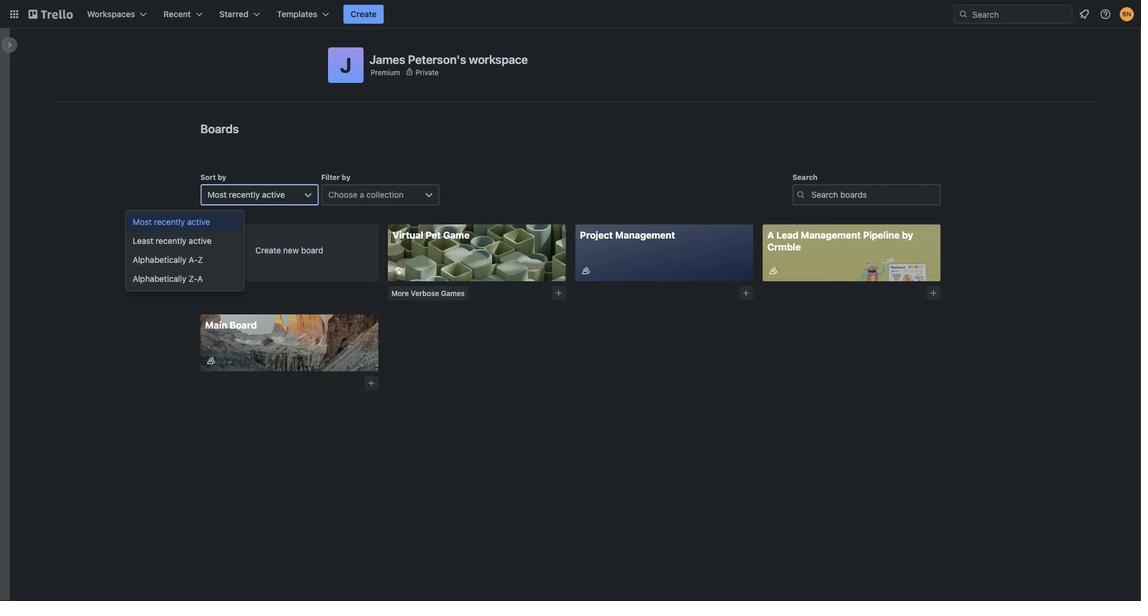 Task type: locate. For each thing, give the bounding box(es) containing it.
by right sort at left
[[218, 173, 226, 181]]

active up create new board at the left top of page
[[262, 190, 285, 200]]

a left lead
[[768, 230, 774, 241]]

2 horizontal spatial by
[[902, 230, 914, 241]]

create for create new board
[[256, 246, 281, 255]]

by
[[218, 173, 226, 181], [342, 173, 351, 181], [902, 230, 914, 241]]

by right filter
[[342, 173, 351, 181]]

1 horizontal spatial a
[[768, 230, 774, 241]]

sm image down crmble
[[768, 265, 780, 277]]

most recently active down sort by
[[208, 190, 285, 200]]

open information menu image
[[1100, 8, 1112, 20]]

1 horizontal spatial sm image
[[393, 265, 405, 277]]

management right project
[[615, 230, 675, 241]]

more verbose games button
[[388, 286, 468, 300]]

sm image for main board
[[205, 355, 217, 367]]

sort by
[[201, 173, 226, 181]]

board
[[301, 246, 323, 255]]

sm image
[[393, 265, 405, 277], [768, 265, 780, 277], [205, 355, 217, 367]]

games
[[441, 289, 465, 297]]

create button
[[344, 5, 384, 24]]

create inside 'button'
[[351, 9, 377, 19]]

1 horizontal spatial add a new collection image
[[742, 289, 750, 297]]

choose
[[328, 190, 358, 200]]

Search text field
[[793, 184, 941, 206]]

by right pipeline
[[902, 230, 914, 241]]

0 horizontal spatial add a new collection image
[[367, 379, 376, 387]]

recent button
[[156, 5, 210, 24]]

2 alphabetically from the top
[[133, 274, 186, 284]]

templates button
[[270, 5, 336, 24]]

create up james
[[351, 9, 377, 19]]

pipeline
[[863, 230, 900, 241]]

j
[[340, 53, 352, 77]]

0 horizontal spatial management
[[615, 230, 675, 241]]

0 horizontal spatial by
[[218, 173, 226, 181]]

active up z
[[189, 236, 212, 246]]

1 vertical spatial recently
[[154, 217, 185, 227]]

sm image
[[580, 265, 592, 277]]

project management
[[580, 230, 675, 241]]

1 alphabetically from the top
[[133, 255, 186, 265]]

alphabetically for alphabetically z-a
[[133, 274, 186, 284]]

active
[[262, 190, 285, 200], [187, 217, 210, 227], [189, 236, 212, 246]]

starred
[[219, 9, 249, 19]]

2 horizontal spatial sm image
[[768, 265, 780, 277]]

1 vertical spatial alphabetically
[[133, 274, 186, 284]]

0 vertical spatial most
[[208, 190, 227, 200]]

add a new collection image
[[742, 289, 750, 297], [367, 379, 376, 387]]

2 management from the left
[[801, 230, 861, 241]]

main
[[205, 320, 227, 331]]

0 vertical spatial a
[[768, 230, 774, 241]]

a lead management pipeline by crmble
[[768, 230, 914, 253]]

1 vertical spatial add a new collection image
[[367, 379, 376, 387]]

virtual pet game
[[393, 230, 470, 241]]

sm image up more
[[393, 265, 405, 277]]

1 horizontal spatial add a new collection image
[[930, 289, 938, 297]]

0 vertical spatial alphabetically
[[133, 255, 186, 265]]

0 vertical spatial create
[[351, 9, 377, 19]]

most
[[208, 190, 227, 200], [133, 217, 152, 227]]

2 add a new collection image from the left
[[930, 289, 938, 297]]

workspaces
[[87, 9, 135, 19]]

back to home image
[[28, 5, 73, 24]]

a
[[768, 230, 774, 241], [197, 274, 203, 284]]

alphabetically down alphabetically a-z
[[133, 274, 186, 284]]

alphabetically
[[133, 255, 186, 265], [133, 274, 186, 284]]

management
[[615, 230, 675, 241], [801, 230, 861, 241]]

by inside a lead management pipeline by crmble
[[902, 230, 914, 241]]

add a new collection image for project management
[[742, 289, 750, 297]]

0 horizontal spatial create
[[256, 246, 281, 255]]

1 horizontal spatial by
[[342, 173, 351, 181]]

alphabetically up alphabetically z-a
[[133, 255, 186, 265]]

management right lead
[[801, 230, 861, 241]]

0 horizontal spatial add a new collection image
[[555, 289, 563, 297]]

more
[[392, 289, 409, 297]]

recently
[[229, 190, 260, 200], [154, 217, 185, 227], [156, 236, 187, 246]]

1 vertical spatial a
[[197, 274, 203, 284]]

most recently active up least recently active
[[133, 217, 210, 227]]

0 horizontal spatial sm image
[[205, 355, 217, 367]]

boards
[[201, 121, 239, 135]]

sm image inside a lead management pipeline by crmble link
[[768, 265, 780, 277]]

a down z
[[197, 274, 203, 284]]

sm image down main
[[205, 355, 217, 367]]

0 vertical spatial recently
[[229, 190, 260, 200]]

1 horizontal spatial create
[[351, 9, 377, 19]]

0 horizontal spatial a
[[197, 274, 203, 284]]

alphabetically for alphabetically a-z
[[133, 255, 186, 265]]

1 horizontal spatial management
[[801, 230, 861, 241]]

add a new collection image
[[555, 289, 563, 297], [930, 289, 938, 297]]

virtual pet game link
[[388, 224, 566, 281]]

sm image inside the main board link
[[205, 355, 217, 367]]

least recently active
[[133, 236, 212, 246]]

1 horizontal spatial most
[[208, 190, 227, 200]]

0 horizontal spatial most
[[133, 217, 152, 227]]

james
[[370, 52, 405, 66]]

james peterson's workspace premium
[[370, 52, 528, 76]]

create left 'new'
[[256, 246, 281, 255]]

1 vertical spatial create
[[256, 246, 281, 255]]

active up least recently active
[[187, 217, 210, 227]]

create
[[351, 9, 377, 19], [256, 246, 281, 255]]

most recently active
[[208, 190, 285, 200], [133, 217, 210, 227]]

most down sort by
[[208, 190, 227, 200]]

1 vertical spatial most recently active
[[133, 217, 210, 227]]

virtual
[[393, 230, 423, 241]]

0 vertical spatial add a new collection image
[[742, 289, 750, 297]]

1 management from the left
[[615, 230, 675, 241]]

alphabetically a-z
[[133, 255, 203, 265]]

private
[[416, 68, 439, 76]]

search image
[[959, 9, 968, 19]]

board
[[230, 320, 257, 331]]

add a new collection image for main board
[[367, 379, 376, 387]]

create for create
[[351, 9, 377, 19]]

sm image inside virtual pet game link
[[393, 265, 405, 277]]

a-
[[189, 255, 198, 265]]

most up least
[[133, 217, 152, 227]]



Task type: vqa. For each thing, say whether or not it's contained in the screenshot.
the right Slack
no



Task type: describe. For each thing, give the bounding box(es) containing it.
game
[[443, 230, 470, 241]]

choose a collection
[[328, 190, 404, 200]]

0 vertical spatial active
[[262, 190, 285, 200]]

2 vertical spatial active
[[189, 236, 212, 246]]

sm image for virtual pet game
[[393, 265, 405, 277]]

new
[[283, 246, 299, 255]]

workspace
[[469, 52, 528, 66]]

sm image for a lead management pipeline by crmble
[[768, 265, 780, 277]]

primary element
[[0, 0, 1141, 28]]

create new board
[[256, 246, 323, 255]]

project
[[580, 230, 613, 241]]

1 add a new collection image from the left
[[555, 289, 563, 297]]

z-
[[189, 274, 197, 284]]

more verbose games
[[392, 289, 465, 297]]

collection
[[367, 190, 404, 200]]

workspaces button
[[80, 5, 154, 24]]

management inside a lead management pipeline by crmble
[[801, 230, 861, 241]]

a lead management pipeline by crmble link
[[763, 224, 941, 281]]

starred button
[[212, 5, 268, 24]]

a
[[360, 190, 364, 200]]

Search field
[[968, 5, 1072, 23]]

1 vertical spatial most
[[133, 217, 152, 227]]

premium
[[371, 68, 400, 76]]

by for most
[[218, 173, 226, 181]]

sort
[[201, 173, 216, 181]]

crmble
[[768, 241, 801, 253]]

peterson's
[[408, 52, 466, 66]]

j button
[[328, 47, 364, 83]]

0 notifications image
[[1077, 7, 1092, 21]]

by for choose
[[342, 173, 351, 181]]

main board
[[205, 320, 257, 331]]

main board link
[[201, 315, 379, 371]]

alphabetically z-a
[[133, 274, 203, 284]]

2 vertical spatial recently
[[156, 236, 187, 246]]

search
[[793, 173, 818, 181]]

0 vertical spatial most recently active
[[208, 190, 285, 200]]

a inside a lead management pipeline by crmble
[[768, 230, 774, 241]]

templates
[[277, 9, 318, 19]]

pet
[[426, 230, 441, 241]]

least
[[133, 236, 153, 246]]

project management link
[[575, 224, 753, 281]]

ben nelson (bennelson96) image
[[1120, 7, 1134, 21]]

verbose
[[411, 289, 439, 297]]

1 vertical spatial active
[[187, 217, 210, 227]]

filter by
[[321, 173, 351, 181]]

recent
[[164, 9, 191, 19]]

filter
[[321, 173, 340, 181]]

z
[[198, 255, 203, 265]]

lead
[[777, 230, 799, 241]]



